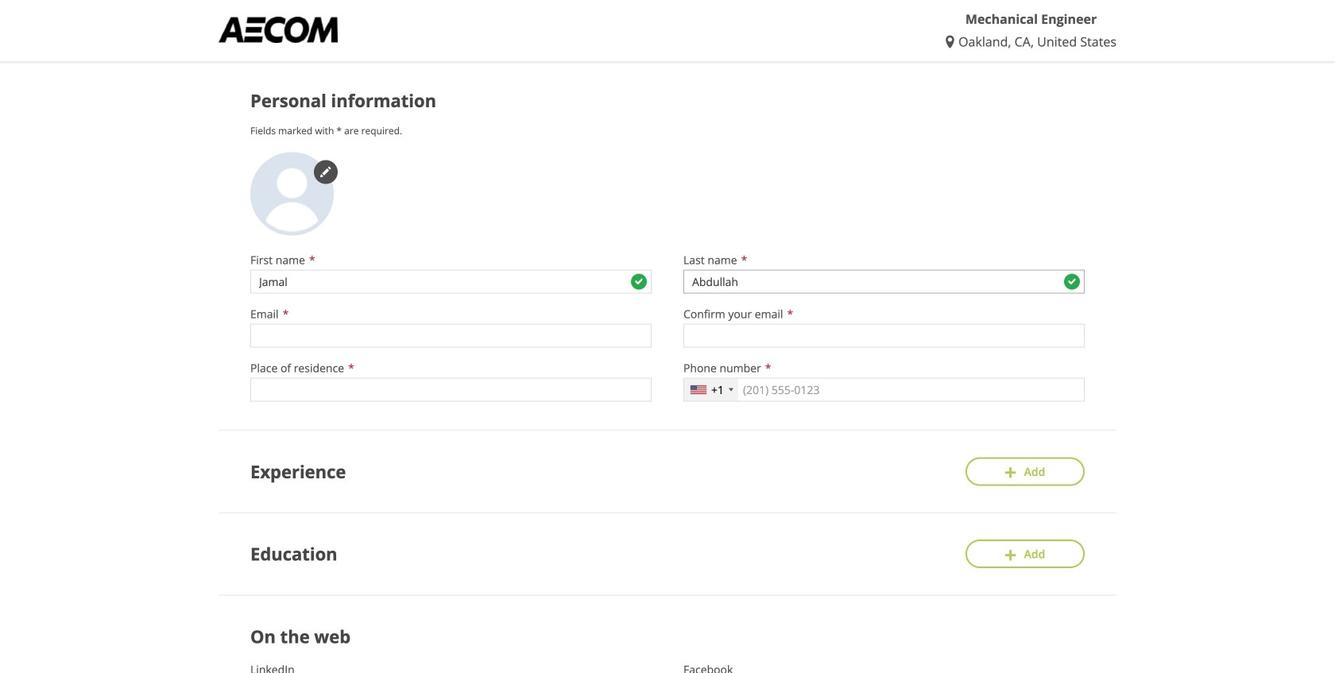 Task type: locate. For each thing, give the bounding box(es) containing it.
location image
[[946, 35, 958, 48]]

aecom logo image
[[219, 17, 338, 43]]



